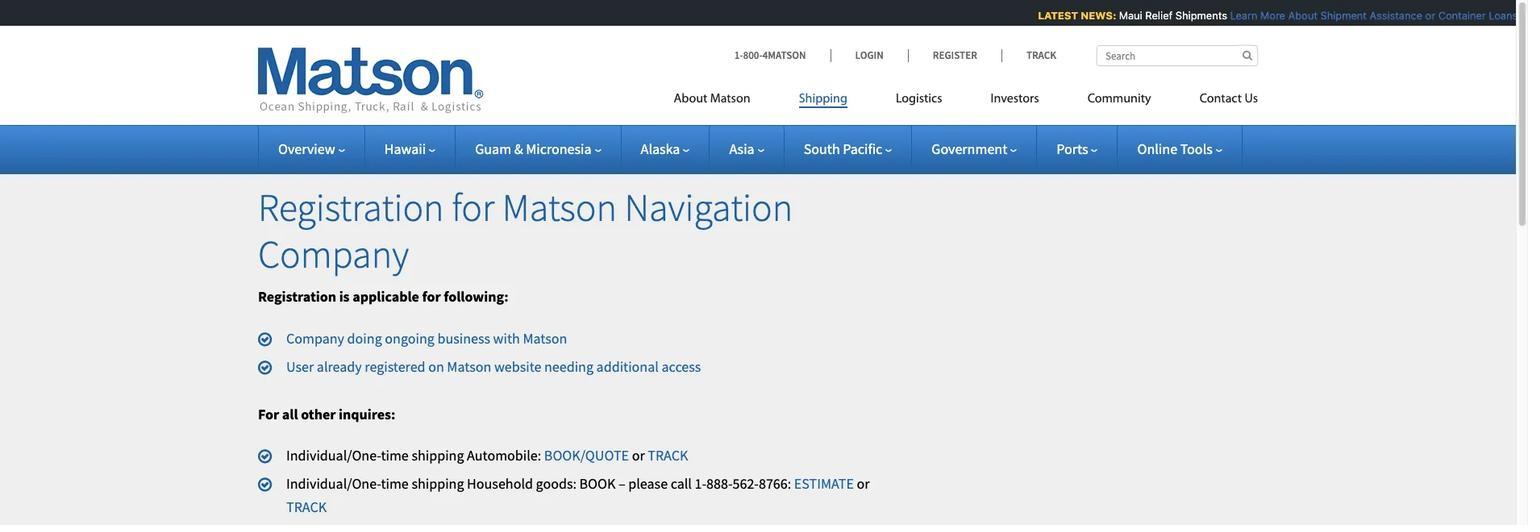 Task type: vqa. For each thing, say whether or not it's contained in the screenshot.
bottommost the as
no



Task type: describe. For each thing, give the bounding box(es) containing it.
–
[[619, 474, 626, 493]]

overview link
[[278, 140, 345, 158]]

estimate link
[[794, 474, 854, 493]]

1-800-4matson link
[[735, 48, 830, 62]]

time for household
[[381, 474, 409, 493]]

registration for registration for matson navigation company
[[258, 183, 444, 232]]

access
[[662, 357, 701, 376]]

track link for individual/one-time shipping automobile: book/quote or track
[[648, 446, 688, 465]]

registered
[[365, 357, 426, 376]]

loans
[[1485, 9, 1513, 22]]

automobile:
[[467, 446, 541, 465]]

book/quote link
[[544, 446, 629, 465]]

about matson
[[674, 93, 751, 106]]

estimate
[[794, 474, 854, 493]]

assistance
[[1365, 9, 1418, 22]]

asia
[[730, 140, 755, 158]]

online
[[1138, 140, 1178, 158]]

shipment
[[1316, 9, 1363, 22]]

individual/one- for individual/one-time shipping household goods: book – please call 1-888-562-8766: estimate or track
[[286, 474, 381, 493]]

time for automobile:
[[381, 446, 409, 465]]

latest
[[1034, 9, 1074, 22]]

track
[[1027, 48, 1057, 62]]

registration for matson navigation company
[[258, 183, 793, 278]]

call
[[671, 474, 692, 493]]

following:
[[444, 287, 509, 306]]

hawaii
[[385, 140, 426, 158]]

888-
[[707, 474, 733, 493]]

tools
[[1181, 140, 1213, 158]]

login
[[856, 48, 884, 62]]

guam & micronesia link
[[475, 140, 601, 158]]

matson up the needing
[[523, 329, 567, 348]]

1 horizontal spatial about
[[1284, 9, 1313, 22]]

investors
[[991, 93, 1040, 106]]

logistics link
[[872, 85, 967, 118]]

website
[[494, 357, 542, 376]]

container
[[1434, 9, 1482, 22]]

search image
[[1243, 50, 1253, 61]]

1 vertical spatial company
[[286, 329, 344, 348]]

0 vertical spatial or
[[1421, 9, 1431, 22]]

ports
[[1057, 140, 1089, 158]]

contact us
[[1200, 93, 1258, 106]]

community
[[1088, 93, 1152, 106]]

800-
[[743, 48, 763, 62]]

ports link
[[1057, 140, 1098, 158]]

goods:
[[536, 474, 577, 493]]

micronesia
[[526, 140, 592, 158]]

for all other inquires:
[[258, 405, 396, 423]]

more
[[1256, 9, 1281, 22]]

blue matson logo with ocean, shipping, truck, rail and logistics written beneath it. image
[[258, 48, 484, 114]]

book/quote
[[544, 446, 629, 465]]

company doing ongoing business with matson link
[[286, 329, 567, 348]]

individual/one-time shipping automobile: book/quote or track
[[286, 446, 688, 465]]

registration is applicable for following:
[[258, 287, 509, 306]]

user
[[286, 357, 314, 376]]

logistics
[[896, 93, 943, 106]]

track link for individual/one-time shipping household goods: book – please call 1-888-562-8766: estimate or track
[[286, 498, 327, 516]]

user already registered on matson website needing additional access
[[286, 357, 701, 376]]

news:
[[1076, 9, 1112, 22]]

learn
[[1226, 9, 1253, 22]]

online tools link
[[1138, 140, 1223, 158]]

south pacific link
[[804, 140, 892, 158]]

other
[[301, 405, 336, 423]]

latest news: maui relief shipments learn more about shipment assistance or container loans >
[[1034, 9, 1523, 22]]

for inside registration for matson navigation company
[[452, 183, 495, 232]]

doing
[[347, 329, 382, 348]]

for
[[258, 405, 279, 423]]

all
[[282, 405, 298, 423]]

4matson
[[763, 48, 806, 62]]

contact
[[1200, 93, 1242, 106]]

1 vertical spatial or
[[632, 446, 645, 465]]



Task type: locate. For each thing, give the bounding box(es) containing it.
needing
[[545, 357, 594, 376]]

1 vertical spatial about
[[674, 93, 708, 106]]

1 vertical spatial shipping
[[412, 474, 464, 493]]

562-
[[733, 474, 759, 493]]

relief
[[1141, 9, 1168, 22]]

top menu navigation
[[674, 85, 1258, 118]]

0 horizontal spatial about
[[674, 93, 708, 106]]

0 vertical spatial company
[[258, 230, 409, 278]]

track link
[[1002, 48, 1057, 62]]

2 shipping from the top
[[412, 474, 464, 493]]

matson down micronesia
[[502, 183, 617, 232]]

Search search field
[[1097, 45, 1258, 66]]

with
[[493, 329, 520, 348]]

community link
[[1064, 85, 1176, 118]]

8766:
[[759, 474, 792, 493]]

0 vertical spatial individual/one-
[[286, 446, 381, 465]]

please
[[629, 474, 668, 493]]

applicable
[[353, 287, 419, 306]]

1 time from the top
[[381, 446, 409, 465]]

1 vertical spatial 1-
[[695, 474, 707, 493]]

online tools
[[1138, 140, 1213, 158]]

guam
[[475, 140, 512, 158]]

or up 'please'
[[632, 446, 645, 465]]

1- left "4matson"
[[735, 48, 743, 62]]

1-800-4matson
[[735, 48, 806, 62]]

learn more about shipment assistance or container loans > link
[[1226, 9, 1523, 22]]

about right "more"
[[1284, 9, 1313, 22]]

2 vertical spatial or
[[857, 474, 870, 493]]

is
[[339, 287, 350, 306]]

1 registration from the top
[[258, 183, 444, 232]]

shipping inside the individual/one-time shipping household goods: book – please call 1-888-562-8766: estimate or track
[[412, 474, 464, 493]]

1 vertical spatial time
[[381, 474, 409, 493]]

1 horizontal spatial for
[[452, 183, 495, 232]]

registration inside registration for matson navigation company
[[258, 183, 444, 232]]

register link
[[908, 48, 1002, 62]]

login link
[[830, 48, 908, 62]]

0 horizontal spatial for
[[422, 287, 441, 306]]

1 vertical spatial individual/one-
[[286, 474, 381, 493]]

company up is
[[258, 230, 409, 278]]

or inside the individual/one-time shipping household goods: book – please call 1-888-562-8766: estimate or track
[[857, 474, 870, 493]]

matson down business
[[447, 357, 492, 376]]

1 shipping from the top
[[412, 446, 464, 465]]

alaska link
[[641, 140, 690, 158]]

time inside the individual/one-time shipping household goods: book – please call 1-888-562-8766: estimate or track
[[381, 474, 409, 493]]

0 horizontal spatial track
[[286, 498, 327, 516]]

0 horizontal spatial 1-
[[695, 474, 707, 493]]

overview
[[278, 140, 335, 158]]

0 horizontal spatial track link
[[286, 498, 327, 516]]

company doing ongoing business with matson
[[286, 329, 567, 348]]

shipping
[[412, 446, 464, 465], [412, 474, 464, 493]]

register
[[933, 48, 978, 62]]

1 vertical spatial track
[[286, 498, 327, 516]]

government
[[932, 140, 1008, 158]]

1 vertical spatial registration
[[258, 287, 336, 306]]

track
[[648, 446, 688, 465], [286, 498, 327, 516]]

1 horizontal spatial track link
[[648, 446, 688, 465]]

or right estimate link
[[857, 474, 870, 493]]

0 vertical spatial 1-
[[735, 48, 743, 62]]

registration
[[258, 183, 444, 232], [258, 287, 336, 306]]

navigation
[[625, 183, 793, 232]]

1 vertical spatial track link
[[286, 498, 327, 516]]

inquires:
[[339, 405, 396, 423]]

book
[[580, 474, 616, 493]]

registration left is
[[258, 287, 336, 306]]

about inside about matson link
[[674, 93, 708, 106]]

or
[[1421, 9, 1431, 22], [632, 446, 645, 465], [857, 474, 870, 493]]

2 horizontal spatial or
[[1421, 9, 1431, 22]]

shipping left automobile: at the left of the page
[[412, 446, 464, 465]]

or left container
[[1421, 9, 1431, 22]]

0 vertical spatial registration
[[258, 183, 444, 232]]

shipping for automobile:
[[412, 446, 464, 465]]

&
[[514, 140, 523, 158]]

2 time from the top
[[381, 474, 409, 493]]

about matson link
[[674, 85, 775, 118]]

maui
[[1115, 9, 1138, 22]]

matson down the 800-
[[710, 93, 751, 106]]

on
[[428, 357, 444, 376]]

south pacific
[[804, 140, 883, 158]]

matson inside "top menu" navigation
[[710, 93, 751, 106]]

1 individual/one- from the top
[[286, 446, 381, 465]]

0 vertical spatial for
[[452, 183, 495, 232]]

registration for registration is applicable for following:
[[258, 287, 336, 306]]

for down guam
[[452, 183, 495, 232]]

for up company doing ongoing business with matson link
[[422, 287, 441, 306]]

1- inside the individual/one-time shipping household goods: book – please call 1-888-562-8766: estimate or track
[[695, 474, 707, 493]]

ongoing
[[385, 329, 435, 348]]

individual/one-
[[286, 446, 381, 465], [286, 474, 381, 493]]

about up alaska link
[[674, 93, 708, 106]]

1 horizontal spatial or
[[857, 474, 870, 493]]

individual/one-time shipping household goods: book – please call 1-888-562-8766: estimate or track
[[286, 474, 870, 516]]

additional
[[597, 357, 659, 376]]

shipping link
[[775, 85, 872, 118]]

already
[[317, 357, 362, 376]]

track inside the individual/one-time shipping household goods: book – please call 1-888-562-8766: estimate or track
[[286, 498, 327, 516]]

about
[[1284, 9, 1313, 22], [674, 93, 708, 106]]

user already registered on matson website needing additional access link
[[286, 357, 701, 376]]

government link
[[932, 140, 1017, 158]]

registration down overview link
[[258, 183, 444, 232]]

pacific
[[843, 140, 883, 158]]

0 vertical spatial track
[[648, 446, 688, 465]]

shipping down individual/one-time shipping automobile: book/quote or track
[[412, 474, 464, 493]]

0 horizontal spatial or
[[632, 446, 645, 465]]

matson inside registration for matson navigation company
[[502, 183, 617, 232]]

hawaii link
[[385, 140, 436, 158]]

company inside registration for matson navigation company
[[258, 230, 409, 278]]

for
[[452, 183, 495, 232], [422, 287, 441, 306]]

us
[[1245, 93, 1258, 106]]

0 vertical spatial shipping
[[412, 446, 464, 465]]

company
[[258, 230, 409, 278], [286, 329, 344, 348]]

company up user
[[286, 329, 344, 348]]

1 horizontal spatial 1-
[[735, 48, 743, 62]]

time
[[381, 446, 409, 465], [381, 474, 409, 493]]

individual/one- for individual/one-time shipping automobile: book/quote or track
[[286, 446, 381, 465]]

1 horizontal spatial track
[[648, 446, 688, 465]]

business
[[438, 329, 490, 348]]

>
[[1516, 9, 1523, 22]]

individual/one- inside the individual/one-time shipping household goods: book – please call 1-888-562-8766: estimate or track
[[286, 474, 381, 493]]

0 vertical spatial time
[[381, 446, 409, 465]]

alaska
[[641, 140, 680, 158]]

shipping
[[799, 93, 848, 106]]

2 individual/one- from the top
[[286, 474, 381, 493]]

None search field
[[1097, 45, 1258, 66]]

0 vertical spatial about
[[1284, 9, 1313, 22]]

shipping for household
[[412, 474, 464, 493]]

2 registration from the top
[[258, 287, 336, 306]]

asia link
[[730, 140, 764, 158]]

guam & micronesia
[[475, 140, 592, 158]]

household
[[467, 474, 533, 493]]

1- right call on the left of the page
[[695, 474, 707, 493]]

0 vertical spatial track link
[[648, 446, 688, 465]]

matson
[[710, 93, 751, 106], [502, 183, 617, 232], [523, 329, 567, 348], [447, 357, 492, 376]]

contact us link
[[1176, 85, 1258, 118]]

shipments
[[1171, 9, 1223, 22]]

investors link
[[967, 85, 1064, 118]]

1 vertical spatial for
[[422, 287, 441, 306]]

south
[[804, 140, 840, 158]]



